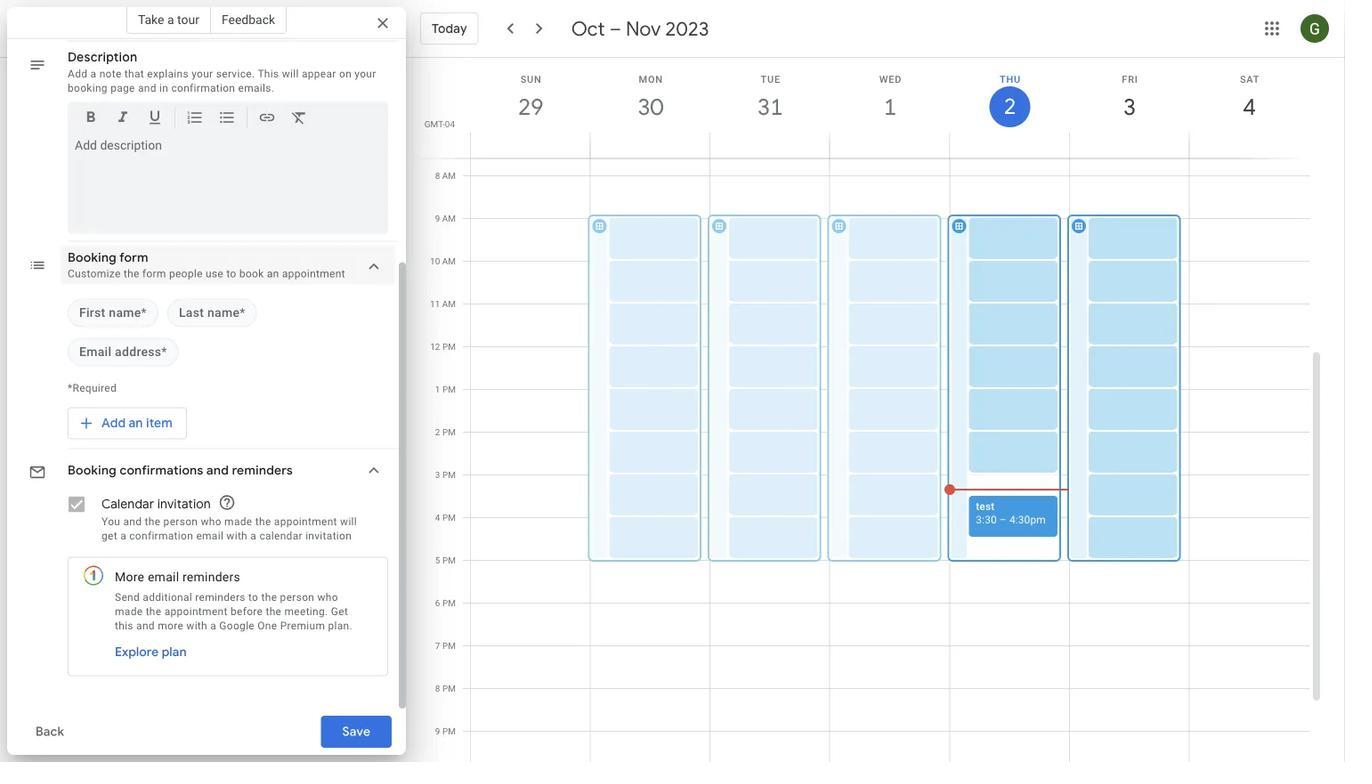Task type: describe. For each thing, give the bounding box(es) containing it.
0 vertical spatial invitation
[[157, 497, 211, 513]]

this
[[258, 68, 279, 80]]

get
[[331, 606, 348, 618]]

tue
[[761, 73, 781, 85]]

a left calendar
[[250, 530, 257, 542]]

take a tour
[[138, 12, 199, 27]]

nov
[[626, 16, 661, 41]]

get
[[102, 530, 117, 542]]

take a tour button
[[126, 5, 211, 34]]

booking for booking confirmations and reminders
[[68, 463, 117, 479]]

sun 29
[[517, 73, 543, 122]]

saturday, november 4 element
[[1229, 86, 1270, 127]]

appointment inside booking form customize the form people use to book an appointment
[[282, 268, 345, 280]]

premium
[[280, 620, 325, 632]]

4 pm
[[435, 512, 456, 523]]

pm for 5 pm
[[443, 555, 456, 566]]

person inside more email reminders send additional reminders to the person who made the appointment before the meeting. get this and more with a google one premium plan.
[[280, 591, 315, 604]]

9 for 9 pm
[[435, 726, 440, 737]]

pm for 9 pm
[[443, 726, 456, 737]]

additional
[[143, 591, 192, 604]]

31 column header
[[710, 58, 831, 158]]

booking confirmations and reminders button
[[61, 453, 395, 485]]

appear
[[302, 68, 336, 80]]

will inside description add a note that explains your service. this will appear on your booking page and in confirmation emails.
[[282, 68, 299, 80]]

thu 2
[[1000, 73, 1021, 121]]

this
[[115, 620, 133, 632]]

7
[[435, 641, 440, 651]]

and inside description add a note that explains your service. this will appear on your booking page and in confirmation emails.
[[138, 82, 157, 94]]

add an item button
[[68, 402, 187, 445]]

and inside you and the person who made the appointment will get a confirmation email with a calendar invitation
[[123, 516, 142, 528]]

to inside more email reminders send additional reminders to the person who made the appointment before the meeting. get this and more with a google one premium plan.
[[248, 591, 258, 604]]

list item containing last name
[[167, 299, 257, 328]]

italic image
[[114, 109, 132, 130]]

thursday, november 2, today element
[[990, 86, 1031, 127]]

the up before
[[261, 591, 277, 604]]

wed 1
[[879, 73, 902, 122]]

more email reminders send additional reminders to the person who made the appointment before the meeting. get this and more with a google one premium plan.
[[115, 570, 353, 632]]

3:30
[[976, 514, 997, 526]]

last
[[179, 306, 204, 321]]

5
[[435, 555, 440, 566]]

1 inside wed 1
[[883, 92, 896, 122]]

on
[[339, 68, 352, 80]]

oct
[[571, 16, 605, 41]]

8 pm
[[435, 683, 456, 694]]

a right get at left
[[120, 530, 126, 542]]

explore plan button
[[108, 637, 194, 669]]

9 pm
[[435, 726, 456, 737]]

04
[[445, 118, 455, 129]]

will inside you and the person who made the appointment will get a confirmation email with a calendar invitation
[[340, 516, 357, 528]]

10 am
[[430, 256, 456, 267]]

3 column header
[[1069, 58, 1190, 158]]

friday, november 3 element
[[1110, 86, 1151, 127]]

4:30pm
[[1010, 514, 1046, 526]]

first
[[79, 306, 106, 321]]

gmt-
[[425, 118, 445, 129]]

* for last name
[[240, 306, 245, 321]]

11
[[430, 299, 440, 309]]

address
[[115, 345, 161, 360]]

grid containing 29
[[413, 58, 1324, 762]]

people
[[169, 268, 203, 280]]

a inside button
[[167, 12, 174, 27]]

fri
[[1122, 73, 1139, 85]]

an inside add an item button
[[129, 416, 143, 432]]

send
[[115, 591, 140, 604]]

add an item
[[102, 416, 173, 432]]

* for first name
[[141, 306, 147, 321]]

made inside more email reminders send additional reminders to the person who made the appointment before the meeting. get this and more with a google one premium plan.
[[115, 606, 143, 618]]

2 pm
[[435, 427, 456, 438]]

0 vertical spatial –
[[610, 16, 621, 41]]

numbered list image
[[186, 109, 204, 130]]

* for email address
[[161, 345, 167, 360]]

wednesday, november 1 element
[[870, 86, 911, 127]]

more
[[115, 570, 144, 585]]

before
[[231, 606, 263, 618]]

2 inside thu 2
[[1003, 93, 1015, 121]]

formatting options toolbar
[[68, 102, 388, 140]]

description
[[68, 50, 137, 66]]

pm for 6 pm
[[443, 598, 456, 609]]

name for first name
[[109, 306, 141, 321]]

that
[[125, 68, 144, 80]]

tue 31
[[757, 73, 782, 122]]

today
[[432, 20, 467, 37]]

one
[[258, 620, 277, 632]]

8 for 8 pm
[[435, 683, 440, 694]]

mon
[[639, 73, 663, 85]]

in
[[159, 82, 168, 94]]

plan.
[[328, 620, 353, 632]]

sunday, october 29 element
[[510, 86, 551, 127]]

test 3:30 – 4:30pm
[[976, 500, 1046, 526]]

calendar
[[102, 497, 154, 513]]

reminders inside the booking confirmations and reminders dropdown button
[[232, 463, 293, 479]]

appointment inside you and the person who made the appointment will get a confirmation email with a calendar invitation
[[274, 516, 337, 528]]

confirmations
[[120, 463, 203, 479]]

3 inside fri 3
[[1123, 92, 1135, 122]]

4 inside sat 4
[[1242, 92, 1255, 122]]

pm for 2 pm
[[443, 427, 456, 438]]

30 column header
[[590, 58, 711, 158]]

explore plan
[[115, 645, 187, 661]]

email address *
[[79, 345, 167, 360]]

– inside test 3:30 – 4:30pm
[[1000, 514, 1007, 526]]

am for 8 am
[[442, 171, 456, 181]]

tour
[[177, 12, 199, 27]]

29
[[517, 92, 543, 122]]

mon 30
[[637, 73, 663, 122]]

gmt-04
[[425, 118, 455, 129]]

*required
[[68, 382, 117, 394]]

0 horizontal spatial 3
[[435, 470, 440, 480]]

explore
[[115, 645, 159, 661]]

description add a note that explains your service. this will appear on your booking page and in confirmation emails.
[[68, 50, 376, 94]]

31
[[757, 92, 782, 122]]

last name *
[[179, 306, 245, 321]]

pm for 12 pm
[[443, 341, 456, 352]]

fri 3
[[1122, 73, 1139, 122]]

feedback
[[222, 12, 275, 27]]

0 horizontal spatial 2
[[435, 427, 440, 438]]

pm for 4 pm
[[443, 512, 456, 523]]

booking for booking form customize the form people use to book an appointment
[[68, 250, 117, 266]]

sun
[[521, 73, 542, 85]]

1 vertical spatial reminders
[[183, 570, 240, 585]]

the down additional
[[146, 606, 162, 618]]

3 pm
[[435, 470, 456, 480]]

explains
[[147, 68, 189, 80]]

add inside add an item button
[[102, 416, 126, 432]]

first name *
[[79, 306, 147, 321]]



Task type: vqa. For each thing, say whether or not it's contained in the screenshot.
24
no



Task type: locate. For each thing, give the bounding box(es) containing it.
am right 11
[[442, 299, 456, 309]]

7 pm from the top
[[443, 598, 456, 609]]

name
[[109, 306, 141, 321], [207, 306, 240, 321]]

appointment
[[282, 268, 345, 280], [274, 516, 337, 528], [164, 606, 228, 618]]

0 horizontal spatial who
[[201, 516, 222, 528]]

confirmation down calendar invitation
[[129, 530, 193, 542]]

1 horizontal spatial –
[[1000, 514, 1007, 526]]

9
[[435, 213, 440, 224], [435, 726, 440, 737]]

1 vertical spatial appointment
[[274, 516, 337, 528]]

back
[[36, 724, 64, 740]]

list item
[[68, 299, 158, 328], [167, 299, 257, 328], [68, 338, 179, 367]]

and
[[138, 82, 157, 94], [207, 463, 229, 479], [123, 516, 142, 528], [136, 620, 155, 632]]

1 vertical spatial made
[[115, 606, 143, 618]]

and left in
[[138, 82, 157, 94]]

with inside you and the person who made the appointment will get a confirmation email with a calendar invitation
[[227, 530, 248, 542]]

0 horizontal spatial will
[[282, 68, 299, 80]]

2 pm from the top
[[443, 384, 456, 395]]

person inside you and the person who made the appointment will get a confirmation email with a calendar invitation
[[163, 516, 198, 528]]

name right first
[[109, 306, 141, 321]]

form
[[119, 250, 148, 266], [142, 268, 166, 280]]

0 horizontal spatial to
[[226, 268, 236, 280]]

invitation right calendar
[[306, 530, 352, 542]]

person down calendar invitation
[[163, 516, 198, 528]]

with inside more email reminders send additional reminders to the person who made the appointment before the meeting. get this and more with a google one premium plan.
[[186, 620, 207, 632]]

1 booking from the top
[[68, 250, 117, 266]]

booking inside booking form customize the form people use to book an appointment
[[68, 250, 117, 266]]

a up booking
[[90, 68, 96, 80]]

1 vertical spatial –
[[1000, 514, 1007, 526]]

and right confirmations
[[207, 463, 229, 479]]

30
[[637, 92, 662, 122]]

list item up email address *
[[68, 299, 158, 328]]

10
[[430, 256, 440, 267]]

12
[[430, 341, 440, 352]]

remove formatting image
[[290, 109, 308, 130]]

pm down the 3 pm
[[443, 512, 456, 523]]

1 vertical spatial to
[[248, 591, 258, 604]]

an inside booking form customize the form people use to book an appointment
[[267, 268, 279, 280]]

1 down "12" at the top
[[435, 384, 440, 395]]

pm
[[443, 341, 456, 352], [443, 384, 456, 395], [443, 427, 456, 438], [443, 470, 456, 480], [443, 512, 456, 523], [443, 555, 456, 566], [443, 598, 456, 609], [443, 641, 456, 651], [443, 683, 456, 694], [443, 726, 456, 737]]

0 vertical spatial with
[[227, 530, 248, 542]]

1 horizontal spatial made
[[224, 516, 252, 528]]

0 vertical spatial an
[[267, 268, 279, 280]]

email inside more email reminders send additional reminders to the person who made the appointment before the meeting. get this and more with a google one premium plan.
[[148, 570, 179, 585]]

you
[[102, 516, 120, 528]]

9 down the 8 pm
[[435, 726, 440, 737]]

who up the get
[[317, 591, 338, 604]]

0 vertical spatial 9
[[435, 213, 440, 224]]

Description text field
[[75, 138, 381, 227]]

9 am
[[435, 213, 456, 224]]

1 horizontal spatial 2
[[1003, 93, 1015, 121]]

email
[[79, 345, 112, 360]]

add
[[68, 68, 88, 80], [102, 416, 126, 432]]

wed
[[879, 73, 902, 85]]

page
[[111, 82, 135, 94]]

with right more on the left bottom of the page
[[186, 620, 207, 632]]

pm right 7
[[443, 641, 456, 651]]

the up calendar
[[255, 516, 271, 528]]

0 horizontal spatial add
[[68, 68, 88, 80]]

2 down thu
[[1003, 93, 1015, 121]]

1 vertical spatial 9
[[435, 726, 440, 737]]

the down calendar invitation
[[145, 516, 161, 528]]

bold image
[[82, 109, 100, 130]]

will
[[282, 68, 299, 80], [340, 516, 357, 528]]

your right on
[[355, 68, 376, 80]]

the inside booking form customize the form people use to book an appointment
[[124, 268, 140, 280]]

grid
[[413, 58, 1324, 762]]

4
[[1242, 92, 1255, 122], [435, 512, 440, 523]]

emails.
[[238, 82, 274, 94]]

29 column header
[[470, 58, 591, 158]]

booking inside dropdown button
[[68, 463, 117, 479]]

an right the book
[[267, 268, 279, 280]]

pm up 4 pm
[[443, 470, 456, 480]]

1 vertical spatial invitation
[[306, 530, 352, 542]]

person up meeting.
[[280, 591, 315, 604]]

the right customize
[[124, 268, 140, 280]]

booking up customize
[[68, 250, 117, 266]]

the
[[124, 268, 140, 280], [145, 516, 161, 528], [255, 516, 271, 528], [261, 591, 277, 604], [146, 606, 162, 618], [266, 606, 282, 618]]

– right 3:30
[[1000, 514, 1007, 526]]

form left "people"
[[142, 268, 166, 280]]

1 horizontal spatial email
[[196, 530, 224, 542]]

am down 8 am
[[442, 213, 456, 224]]

tuesday, october 31 element
[[750, 86, 791, 127]]

9 up 10
[[435, 213, 440, 224]]

plan
[[162, 645, 187, 661]]

1 your from the left
[[192, 68, 213, 80]]

invitation inside you and the person who made the appointment will get a confirmation email with a calendar invitation
[[306, 530, 352, 542]]

9 for 9 am
[[435, 213, 440, 224]]

3 am from the top
[[442, 256, 456, 267]]

0 horizontal spatial invitation
[[157, 497, 211, 513]]

pm right "12" at the top
[[443, 341, 456, 352]]

a inside description add a note that explains your service. this will appear on your booking page and in confirmation emails.
[[90, 68, 96, 80]]

pm for 7 pm
[[443, 641, 456, 651]]

5 pm
[[435, 555, 456, 566]]

your
[[192, 68, 213, 80], [355, 68, 376, 80]]

0 vertical spatial person
[[163, 516, 198, 528]]

google
[[219, 620, 255, 632]]

who inside more email reminders send additional reminders to the person who made the appointment before the meeting. get this and more with a google one premium plan.
[[317, 591, 338, 604]]

underline image
[[146, 109, 164, 130]]

list item down first name *
[[68, 338, 179, 367]]

1 vertical spatial will
[[340, 516, 357, 528]]

today button
[[420, 7, 479, 50]]

and inside more email reminders send additional reminders to the person who made the appointment before the meeting. get this and more with a google one premium plan.
[[136, 620, 155, 632]]

calendar
[[259, 530, 303, 542]]

reminders up additional
[[183, 570, 240, 585]]

0 vertical spatial email
[[196, 530, 224, 542]]

who inside you and the person who made the appointment will get a confirmation email with a calendar invitation
[[201, 516, 222, 528]]

name right last
[[207, 306, 240, 321]]

0 vertical spatial add
[[68, 68, 88, 80]]

1 horizontal spatial will
[[340, 516, 357, 528]]

sat
[[1240, 73, 1260, 85]]

0 vertical spatial reminders
[[232, 463, 293, 479]]

1 horizontal spatial *
[[161, 345, 167, 360]]

1 vertical spatial 8
[[435, 683, 440, 694]]

email up additional
[[148, 570, 179, 585]]

7 pm
[[435, 641, 456, 651]]

a
[[167, 12, 174, 27], [90, 68, 96, 80], [120, 530, 126, 542], [250, 530, 257, 542], [210, 620, 216, 632]]

0 horizontal spatial your
[[192, 68, 213, 80]]

am right 10
[[442, 256, 456, 267]]

1 8 from the top
[[435, 171, 440, 181]]

0 vertical spatial form
[[119, 250, 148, 266]]

appointment right the book
[[282, 268, 345, 280]]

booking up calendar
[[68, 463, 117, 479]]

a left google
[[210, 620, 216, 632]]

pm up the 3 pm
[[443, 427, 456, 438]]

monday, october 30 element
[[630, 86, 671, 127]]

1 vertical spatial booking
[[68, 463, 117, 479]]

1 vertical spatial email
[[148, 570, 179, 585]]

1 vertical spatial person
[[280, 591, 315, 604]]

0 vertical spatial 1
[[883, 92, 896, 122]]

1 horizontal spatial 4
[[1242, 92, 1255, 122]]

0 horizontal spatial 4
[[435, 512, 440, 523]]

– right oct
[[610, 16, 621, 41]]

0 horizontal spatial email
[[148, 570, 179, 585]]

1 vertical spatial who
[[317, 591, 338, 604]]

–
[[610, 16, 621, 41], [1000, 514, 1007, 526]]

pm up 2 pm
[[443, 384, 456, 395]]

1 vertical spatial an
[[129, 416, 143, 432]]

2 column header
[[949, 58, 1070, 158]]

feedback button
[[211, 5, 287, 34]]

1 vertical spatial 4
[[435, 512, 440, 523]]

3
[[1123, 92, 1135, 122], [435, 470, 440, 480]]

4 down sat
[[1242, 92, 1255, 122]]

who down the booking confirmations and reminders dropdown button
[[201, 516, 222, 528]]

am for 10 am
[[442, 256, 456, 267]]

your left service.
[[192, 68, 213, 80]]

confirmation inside you and the person who made the appointment will get a confirmation email with a calendar invitation
[[129, 530, 193, 542]]

2 8 from the top
[[435, 683, 440, 694]]

list item containing first name
[[68, 299, 158, 328]]

2 booking from the top
[[68, 463, 117, 479]]

thu
[[1000, 73, 1021, 85]]

2 am from the top
[[442, 213, 456, 224]]

and right this
[[136, 620, 155, 632]]

pm up 9 pm
[[443, 683, 456, 694]]

3 up 4 pm
[[435, 470, 440, 480]]

1 horizontal spatial 3
[[1123, 92, 1135, 122]]

6
[[435, 598, 440, 609]]

1 horizontal spatial to
[[248, 591, 258, 604]]

4 column header
[[1189, 58, 1310, 158]]

0 vertical spatial who
[[201, 516, 222, 528]]

1 horizontal spatial an
[[267, 268, 279, 280]]

1 vertical spatial add
[[102, 416, 126, 432]]

pm right the 6
[[443, 598, 456, 609]]

made inside you and the person who made the appointment will get a confirmation email with a calendar invitation
[[224, 516, 252, 528]]

0 horizontal spatial an
[[129, 416, 143, 432]]

appointment up calendar
[[274, 516, 337, 528]]

1 horizontal spatial person
[[280, 591, 315, 604]]

an
[[267, 268, 279, 280], [129, 416, 143, 432]]

test
[[976, 500, 995, 513]]

you and the person who made the appointment will get a confirmation email with a calendar invitation
[[102, 516, 357, 542]]

add up booking
[[68, 68, 88, 80]]

0 horizontal spatial with
[[186, 620, 207, 632]]

0 horizontal spatial *
[[141, 306, 147, 321]]

1 pm
[[435, 384, 456, 395]]

8 am
[[435, 171, 456, 181]]

9 pm from the top
[[443, 683, 456, 694]]

2 vertical spatial reminders
[[195, 591, 246, 604]]

sat 4
[[1240, 73, 1260, 122]]

pm down the 8 pm
[[443, 726, 456, 737]]

calendar invitation
[[102, 497, 211, 513]]

more
[[158, 620, 183, 632]]

6 pm
[[435, 598, 456, 609]]

insert link image
[[258, 109, 276, 130]]

1 9 from the top
[[435, 213, 440, 224]]

10 pm from the top
[[443, 726, 456, 737]]

0 vertical spatial booking
[[68, 250, 117, 266]]

11 am
[[430, 299, 456, 309]]

pm for 3 pm
[[443, 470, 456, 480]]

confirmation up the numbered list image
[[171, 82, 235, 94]]

name for last name
[[207, 306, 240, 321]]

who
[[201, 516, 222, 528], [317, 591, 338, 604]]

the up one
[[266, 606, 282, 618]]

1 vertical spatial 1
[[435, 384, 440, 395]]

1 name from the left
[[109, 306, 141, 321]]

4 pm from the top
[[443, 470, 456, 480]]

0 vertical spatial 4
[[1242, 92, 1255, 122]]

appointment inside more email reminders send additional reminders to the person who made the appointment before the meeting. get this and more with a google one premium plan.
[[164, 606, 228, 618]]

1 horizontal spatial add
[[102, 416, 126, 432]]

am up 9 am
[[442, 171, 456, 181]]

0 horizontal spatial person
[[163, 516, 198, 528]]

email inside you and the person who made the appointment will get a confirmation email with a calendar invitation
[[196, 530, 224, 542]]

made down the booking confirmations and reminders dropdown button
[[224, 516, 252, 528]]

0 vertical spatial 3
[[1123, 92, 1135, 122]]

a left tour
[[167, 12, 174, 27]]

8 for 8 am
[[435, 171, 440, 181]]

1 horizontal spatial who
[[317, 591, 338, 604]]

am for 9 am
[[442, 213, 456, 224]]

with left calendar
[[227, 530, 248, 542]]

use
[[206, 268, 224, 280]]

2 your from the left
[[355, 68, 376, 80]]

5 pm from the top
[[443, 512, 456, 523]]

reminders up before
[[195, 591, 246, 604]]

to up before
[[248, 591, 258, 604]]

pm right 5
[[443, 555, 456, 566]]

*
[[141, 306, 147, 321], [240, 306, 245, 321], [161, 345, 167, 360]]

1 horizontal spatial 1
[[883, 92, 896, 122]]

3 down fri at the top of page
[[1123, 92, 1135, 122]]

customize
[[68, 268, 121, 280]]

8 up 9 am
[[435, 171, 440, 181]]

a inside more email reminders send additional reminders to the person who made the appointment before the meeting. get this and more with a google one premium plan.
[[210, 620, 216, 632]]

0 horizontal spatial made
[[115, 606, 143, 618]]

8 down 7
[[435, 683, 440, 694]]

2023
[[666, 16, 709, 41]]

4 am from the top
[[442, 299, 456, 309]]

list item down use
[[167, 299, 257, 328]]

2 9 from the top
[[435, 726, 440, 737]]

0 vertical spatial made
[[224, 516, 252, 528]]

to
[[226, 268, 236, 280], [248, 591, 258, 604]]

8 pm from the top
[[443, 641, 456, 651]]

1 vertical spatial 2
[[435, 427, 440, 438]]

service.
[[216, 68, 255, 80]]

0 vertical spatial 8
[[435, 171, 440, 181]]

0 vertical spatial to
[[226, 268, 236, 280]]

1 vertical spatial 3
[[435, 470, 440, 480]]

add down *required
[[102, 416, 126, 432]]

am for 11 am
[[442, 299, 456, 309]]

4 up 5
[[435, 512, 440, 523]]

0 horizontal spatial –
[[610, 16, 621, 41]]

8
[[435, 171, 440, 181], [435, 683, 440, 694]]

0 vertical spatial confirmation
[[171, 82, 235, 94]]

list item containing email address
[[68, 338, 179, 367]]

pm for 8 pm
[[443, 683, 456, 694]]

1 vertical spatial confirmation
[[129, 530, 193, 542]]

back button
[[21, 711, 78, 753]]

confirmation inside description add a note that explains your service. this will appear on your booking page and in confirmation emails.
[[171, 82, 235, 94]]

1 am from the top
[[442, 171, 456, 181]]

email down calendar invitation
[[196, 530, 224, 542]]

bulleted list image
[[218, 109, 236, 130]]

2 vertical spatial appointment
[[164, 606, 228, 618]]

booking
[[68, 82, 108, 94]]

6 pm from the top
[[443, 555, 456, 566]]

booking confirmations and reminders
[[68, 463, 293, 479]]

0 vertical spatial 2
[[1003, 93, 1015, 121]]

pm for 1 pm
[[443, 384, 456, 395]]

invitation down booking confirmations and reminders
[[157, 497, 211, 513]]

1 horizontal spatial invitation
[[306, 530, 352, 542]]

1 vertical spatial with
[[186, 620, 207, 632]]

0 vertical spatial will
[[282, 68, 299, 80]]

booking form customize the form people use to book an appointment
[[68, 250, 345, 280]]

item
[[146, 416, 173, 432]]

0 horizontal spatial 1
[[435, 384, 440, 395]]

an left the item
[[129, 416, 143, 432]]

add inside description add a note that explains your service. this will appear on your booking page and in confirmation emails.
[[68, 68, 88, 80]]

to inside booking form customize the form people use to book an appointment
[[226, 268, 236, 280]]

1 horizontal spatial name
[[207, 306, 240, 321]]

0 horizontal spatial name
[[109, 306, 141, 321]]

meeting.
[[285, 606, 328, 618]]

made
[[224, 516, 252, 528], [115, 606, 143, 618]]

reminders up you and the person who made the appointment will get a confirmation email with a calendar invitation
[[232, 463, 293, 479]]

1 pm from the top
[[443, 341, 456, 352]]

2 up the 3 pm
[[435, 427, 440, 438]]

and down calendar
[[123, 516, 142, 528]]

1 column header
[[830, 58, 950, 158]]

invitation
[[157, 497, 211, 513], [306, 530, 352, 542]]

2 name from the left
[[207, 306, 240, 321]]

made down send
[[115, 606, 143, 618]]

1 vertical spatial form
[[142, 268, 166, 280]]

1 horizontal spatial with
[[227, 530, 248, 542]]

2 horizontal spatial *
[[240, 306, 245, 321]]

1 horizontal spatial your
[[355, 68, 376, 80]]

form up customize
[[119, 250, 148, 266]]

to right use
[[226, 268, 236, 280]]

note
[[99, 68, 122, 80]]

1 down wed
[[883, 92, 896, 122]]

confirmation
[[171, 82, 235, 94], [129, 530, 193, 542]]

3 pm from the top
[[443, 427, 456, 438]]

0 vertical spatial appointment
[[282, 268, 345, 280]]

appointment up more on the left bottom of the page
[[164, 606, 228, 618]]

and inside the booking confirmations and reminders dropdown button
[[207, 463, 229, 479]]



